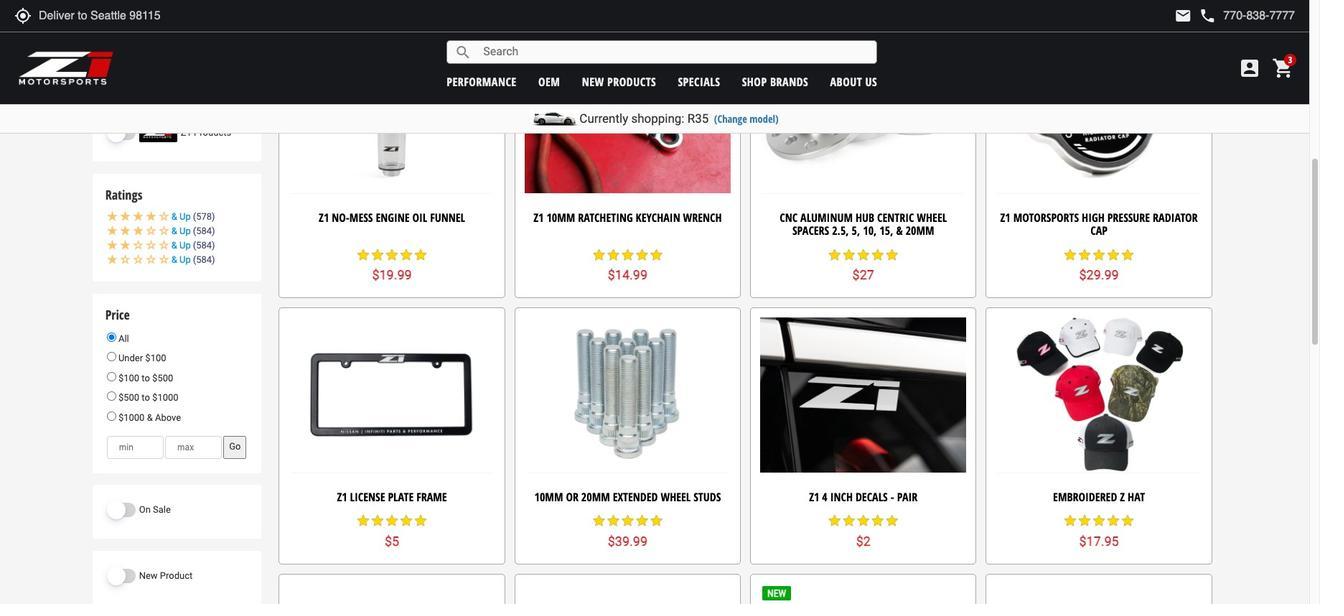 Task type: vqa. For each thing, say whether or not it's contained in the screenshot.
Clearance
yes



Task type: describe. For each thing, give the bounding box(es) containing it.
z1 performance
[[105, 99, 185, 116]]

$2
[[857, 534, 871, 549]]

z1 no-mess engine oil funnel
[[319, 210, 465, 226]]

about
[[831, 74, 863, 89]]

ratings
[[105, 186, 143, 203]]

5,
[[852, 222, 861, 238]]

z1 4 inch decals - pair
[[810, 489, 918, 505]]

2 up from the top
[[180, 226, 191, 237]]

on sale
[[139, 504, 171, 515]]

$19.99
[[372, 267, 412, 282]]

products
[[194, 127, 231, 138]]

all
[[116, 333, 129, 344]]

my_location
[[14, 7, 32, 24]]

cap
[[1091, 222, 1108, 238]]

search
[[455, 43, 472, 61]]

max number field
[[165, 436, 222, 459]]

1 vertical spatial $100
[[118, 373, 139, 383]]

z
[[1121, 489, 1126, 505]]

about us
[[831, 74, 878, 89]]

pair
[[898, 489, 918, 505]]

4
[[823, 489, 828, 505]]

z1 for z1 products
[[181, 127, 192, 138]]

1 vertical spatial 10mm
[[535, 489, 563, 505]]

decals
[[856, 489, 888, 505]]

shopping_cart
[[1273, 57, 1296, 80]]

currently shopping: r35 (change model)
[[580, 111, 779, 126]]

-
[[891, 489, 895, 505]]

578
[[196, 211, 212, 222]]

z1 for z1 performance
[[105, 99, 117, 116]]

centric
[[878, 210, 915, 226]]

about us link
[[831, 74, 878, 89]]

high
[[1083, 210, 1105, 226]]

plate
[[388, 489, 414, 505]]

hub
[[856, 210, 875, 226]]

z1 for z1 10mm ratcheting keychain wrench
[[534, 210, 544, 226]]

cnc
[[780, 210, 798, 226]]

new products link
[[582, 74, 657, 89]]

parts
[[133, 22, 155, 33]]

star star star star star $5
[[356, 514, 428, 549]]

hat
[[1129, 489, 1146, 505]]

embroidered
[[1054, 489, 1118, 505]]

mess
[[350, 210, 373, 226]]

z1 for z1 4 inch decals - pair
[[810, 489, 820, 505]]

star star star star star $17.95
[[1064, 514, 1136, 549]]

embroidered z hat
[[1054, 489, 1146, 505]]

1 horizontal spatial oem
[[539, 74, 561, 89]]

1 584 from the top
[[196, 226, 212, 237]]

product
[[160, 570, 193, 581]]

star star star star star $27
[[828, 247, 900, 282]]

3 & up 584 from the top
[[171, 255, 212, 265]]

mail
[[1175, 7, 1193, 24]]

3 up from the top
[[180, 240, 191, 251]]

shop brands
[[743, 74, 809, 89]]

products
[[608, 74, 657, 89]]

(change model) link
[[715, 112, 779, 126]]

under
[[118, 353, 143, 364]]

to for $100
[[142, 373, 150, 383]]

2.5,
[[833, 222, 849, 238]]

0 horizontal spatial 20mm
[[582, 489, 610, 505]]

cnc aluminum hub centric wheel spacers 2.5, 5, 10, 15, & 20mm
[[780, 210, 948, 238]]

mail phone
[[1175, 7, 1217, 24]]

pressure
[[1108, 210, 1151, 226]]

star star star star star $39.99
[[592, 514, 664, 549]]

motorsports
[[1014, 210, 1080, 226]]

go
[[229, 441, 241, 452]]

1 horizontal spatial $100
[[145, 353, 166, 364]]

z1 10mm ratcheting keychain wrench
[[534, 210, 722, 226]]

$5
[[385, 534, 399, 549]]

performance
[[447, 74, 517, 89]]

radiator
[[1154, 210, 1199, 226]]

z1 license plate frame
[[337, 489, 447, 505]]

clearance
[[110, 8, 152, 19]]

$27
[[853, 267, 875, 282]]

sale
[[153, 504, 171, 515]]

$39.99
[[608, 534, 648, 549]]

mail link
[[1175, 7, 1193, 24]]

oil
[[413, 210, 428, 226]]

price
[[105, 306, 130, 323]]



Task type: locate. For each thing, give the bounding box(es) containing it.
20mm right the or
[[582, 489, 610, 505]]

z1 left products
[[181, 127, 192, 138]]

license
[[350, 489, 385, 505]]

1 vertical spatial to
[[142, 392, 150, 403]]

10mm or 20mm extended wheel studs
[[535, 489, 721, 505]]

new
[[139, 570, 158, 581]]

oem left 'new'
[[539, 74, 561, 89]]

z1 left 4
[[810, 489, 820, 505]]

None radio
[[107, 332, 116, 342], [107, 352, 116, 362], [107, 372, 116, 381], [107, 332, 116, 342], [107, 352, 116, 362], [107, 372, 116, 381]]

shopping:
[[632, 111, 685, 126]]

z1 left no-
[[319, 210, 329, 226]]

0 vertical spatial $500
[[152, 373, 173, 383]]

aluminum
[[801, 210, 853, 226]]

wheel left studs
[[661, 489, 691, 505]]

0 horizontal spatial wheel
[[661, 489, 691, 505]]

spacers
[[793, 222, 830, 238]]

performance
[[120, 99, 185, 116]]

wheel for centric
[[918, 210, 948, 226]]

z1 left ratcheting
[[534, 210, 544, 226]]

56
[[157, 9, 167, 19]]

z1 motorsports logo image
[[18, 50, 115, 86]]

z1 for z1 license plate frame
[[337, 489, 347, 505]]

r35
[[688, 111, 709, 126]]

up
[[180, 211, 191, 222], [180, 226, 191, 237], [180, 240, 191, 251], [180, 255, 191, 265]]

0 vertical spatial to
[[142, 373, 150, 383]]

to up $500 to $1000
[[142, 373, 150, 383]]

28
[[160, 22, 170, 33]]

new
[[582, 74, 605, 89]]

wheel inside cnc aluminum hub centric wheel spacers 2.5, 5, 10, 15, & 20mm
[[918, 210, 948, 226]]

0 vertical spatial $100
[[145, 353, 166, 364]]

1 horizontal spatial wheel
[[918, 210, 948, 226]]

$100 down under
[[118, 373, 139, 383]]

shop brands link
[[743, 74, 809, 89]]

2 & up 584 from the top
[[171, 240, 212, 251]]

z1 for z1 motorsports high pressure radiator cap
[[1001, 210, 1011, 226]]

clearance 56 oem parts 28
[[110, 8, 170, 33]]

1 vertical spatial 20mm
[[582, 489, 610, 505]]

star
[[356, 247, 371, 262], [371, 247, 385, 262], [385, 247, 399, 262], [399, 247, 414, 262], [414, 247, 428, 262], [592, 247, 607, 262], [607, 247, 621, 262], [621, 247, 635, 262], [635, 247, 650, 262], [650, 247, 664, 262], [828, 247, 842, 262], [842, 247, 857, 262], [857, 247, 871, 262], [871, 247, 885, 262], [885, 247, 900, 262], [1064, 247, 1078, 262], [1078, 247, 1093, 262], [1093, 247, 1107, 262], [1107, 247, 1121, 262], [1121, 247, 1136, 262], [356, 514, 371, 528], [371, 514, 385, 528], [385, 514, 399, 528], [399, 514, 414, 528], [414, 514, 428, 528], [592, 514, 607, 528], [607, 514, 621, 528], [621, 514, 635, 528], [635, 514, 650, 528], [650, 514, 664, 528], [828, 514, 842, 528], [842, 514, 857, 528], [857, 514, 871, 528], [871, 514, 885, 528], [885, 514, 900, 528], [1064, 514, 1078, 528], [1078, 514, 1093, 528], [1093, 514, 1107, 528], [1107, 514, 1121, 528], [1121, 514, 1136, 528]]

3 584 from the top
[[196, 255, 212, 265]]

star star star star star $19.99
[[356, 247, 428, 282]]

Search search field
[[472, 41, 877, 63]]

z1 for z1 no-mess engine oil funnel
[[319, 210, 329, 226]]

0 vertical spatial 10mm
[[547, 210, 576, 226]]

1 vertical spatial wheel
[[661, 489, 691, 505]]

frame
[[417, 489, 447, 505]]

shopping_cart link
[[1269, 57, 1296, 80]]

$100 to $500
[[116, 373, 173, 383]]

$500 to $1000
[[116, 392, 179, 403]]

$29.99
[[1080, 267, 1120, 282]]

$1000 down $500 to $1000
[[118, 412, 145, 423]]

phone
[[1200, 7, 1217, 24]]

$500 down $100 to $500
[[118, 392, 139, 403]]

brands
[[771, 74, 809, 89]]

4 up from the top
[[180, 255, 191, 265]]

oem link
[[539, 74, 561, 89]]

wheel for extended
[[661, 489, 691, 505]]

go button
[[224, 436, 247, 459]]

oem
[[110, 22, 130, 33], [539, 74, 561, 89]]

wheel right 'centric'
[[918, 210, 948, 226]]

1 to from the top
[[142, 373, 150, 383]]

$500
[[152, 373, 173, 383], [118, 392, 139, 403]]

$1000 & above
[[116, 412, 181, 423]]

0 horizontal spatial $500
[[118, 392, 139, 403]]

z1 motorsports high pressure radiator cap
[[1001, 210, 1199, 238]]

new product
[[139, 570, 193, 581]]

1 up from the top
[[180, 211, 191, 222]]

1 vertical spatial 584
[[196, 240, 212, 251]]

min number field
[[107, 436, 164, 459]]

10,
[[864, 222, 877, 238]]

oem inside clearance 56 oem parts 28
[[110, 22, 130, 33]]

phone link
[[1200, 7, 1296, 24]]

or
[[566, 489, 579, 505]]

star star star star star $14.99
[[592, 247, 664, 282]]

funnel
[[430, 210, 465, 226]]

0 horizontal spatial $1000
[[118, 412, 145, 423]]

0 vertical spatial oem
[[110, 22, 130, 33]]

1 vertical spatial $1000
[[118, 412, 145, 423]]

1 vertical spatial $500
[[118, 392, 139, 403]]

1 & up 584 from the top
[[171, 226, 212, 237]]

$100
[[145, 353, 166, 364], [118, 373, 139, 383]]

None radio
[[107, 392, 116, 401], [107, 412, 116, 421], [107, 392, 116, 401], [107, 412, 116, 421]]

model)
[[750, 112, 779, 126]]

0 horizontal spatial oem
[[110, 22, 130, 33]]

2 584 from the top
[[196, 240, 212, 251]]

15,
[[880, 222, 894, 238]]

1 horizontal spatial $1000
[[152, 392, 179, 403]]

0 vertical spatial & up 584
[[171, 226, 212, 237]]

10mm left ratcheting
[[547, 210, 576, 226]]

1 horizontal spatial 20mm
[[906, 222, 935, 238]]

extended
[[613, 489, 658, 505]]

20mm right 15,
[[906, 222, 935, 238]]

10mm left the or
[[535, 489, 563, 505]]

star star star star star $29.99
[[1064, 247, 1136, 282]]

1 horizontal spatial $500
[[152, 373, 173, 383]]

2 to from the top
[[142, 392, 150, 403]]

shop
[[743, 74, 768, 89]]

$1000
[[152, 392, 179, 403], [118, 412, 145, 423]]

oem down clearance
[[110, 22, 130, 33]]

to for $500
[[142, 392, 150, 403]]

z1 left the performance
[[105, 99, 117, 116]]

z1 left license on the bottom
[[337, 489, 347, 505]]

ratcheting
[[578, 210, 633, 226]]

engine
[[376, 210, 410, 226]]

performance link
[[447, 74, 517, 89]]

$500 up $500 to $1000
[[152, 373, 173, 383]]

1 vertical spatial & up 584
[[171, 240, 212, 251]]

to
[[142, 373, 150, 383], [142, 392, 150, 403]]

star star star star star $2
[[828, 514, 900, 549]]

20mm inside cnc aluminum hub centric wheel spacers 2.5, 5, 10, 15, & 20mm
[[906, 222, 935, 238]]

0 horizontal spatial $100
[[118, 373, 139, 383]]

no-
[[332, 210, 350, 226]]

0 vertical spatial $1000
[[152, 392, 179, 403]]

& up 584
[[171, 226, 212, 237], [171, 240, 212, 251], [171, 255, 212, 265]]

new products
[[582, 74, 657, 89]]

wheel
[[918, 210, 948, 226], [661, 489, 691, 505]]

(change
[[715, 112, 748, 126]]

to down $100 to $500
[[142, 392, 150, 403]]

z1 inside z1 motorsports high pressure radiator cap
[[1001, 210, 1011, 226]]

0 vertical spatial 20mm
[[906, 222, 935, 238]]

specials
[[678, 74, 721, 89]]

on
[[139, 504, 151, 515]]

$1000 up above
[[152, 392, 179, 403]]

z1 left motorsports at the right of page
[[1001, 210, 1011, 226]]

specials link
[[678, 74, 721, 89]]

account_box link
[[1235, 57, 1266, 80]]

2 vertical spatial 584
[[196, 255, 212, 265]]

z1 products
[[181, 127, 231, 138]]

$100 up $100 to $500
[[145, 353, 166, 364]]

0 vertical spatial 584
[[196, 226, 212, 237]]

$17.95
[[1080, 534, 1120, 549]]

0 vertical spatial wheel
[[918, 210, 948, 226]]

20mm
[[906, 222, 935, 238], [582, 489, 610, 505]]

10mm
[[547, 210, 576, 226], [535, 489, 563, 505]]

1 vertical spatial oem
[[539, 74, 561, 89]]

account_box
[[1239, 57, 1262, 80]]

2 vertical spatial & up 584
[[171, 255, 212, 265]]

z1
[[105, 99, 117, 116], [181, 127, 192, 138], [319, 210, 329, 226], [534, 210, 544, 226], [1001, 210, 1011, 226], [337, 489, 347, 505], [810, 489, 820, 505]]

& inside cnc aluminum hub centric wheel spacers 2.5, 5, 10, 15, & 20mm
[[897, 222, 903, 238]]

us
[[866, 74, 878, 89]]

under  $100
[[116, 353, 166, 364]]

above
[[155, 412, 181, 423]]

studs
[[694, 489, 721, 505]]



